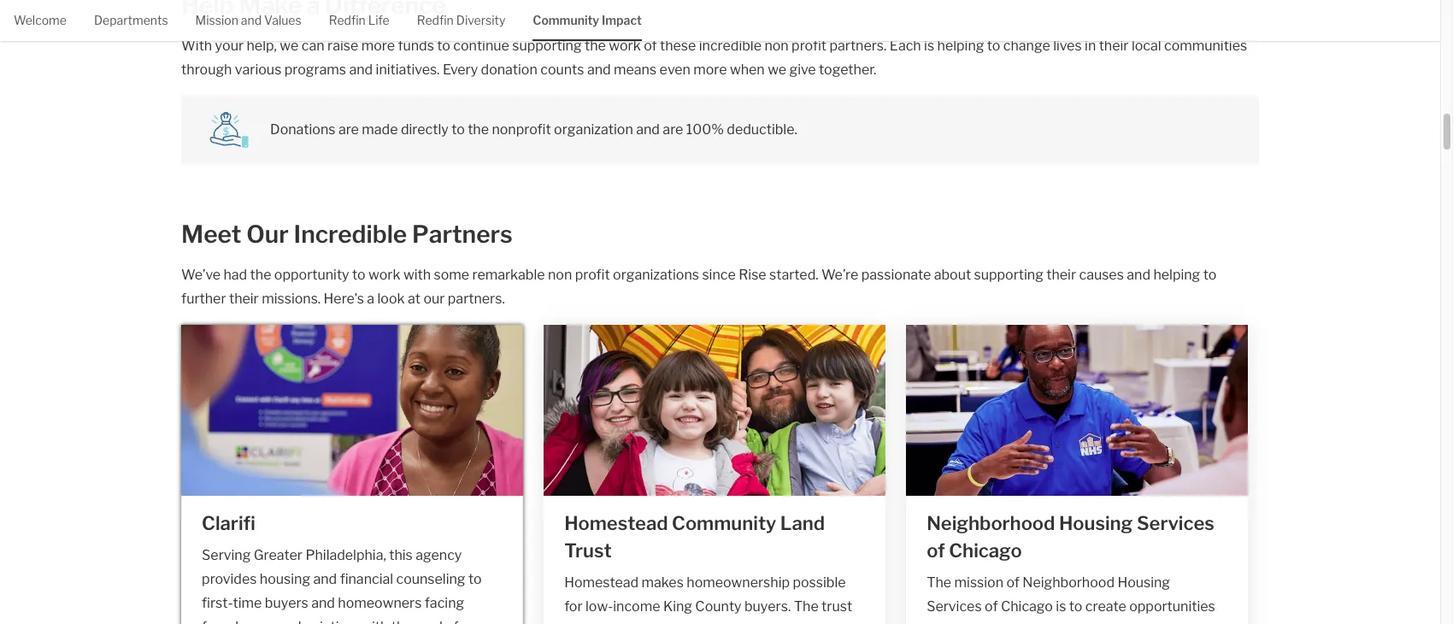 Task type: vqa. For each thing, say whether or not it's contained in the screenshot.
"homeownership"
yes



Task type: locate. For each thing, give the bounding box(es) containing it.
0 horizontal spatial affordable
[[740, 622, 806, 624]]

services up the opportunities
[[1137, 512, 1215, 534]]

organization
[[554, 121, 634, 137]]

for
[[565, 598, 583, 615], [927, 622, 946, 624]]

the inside the we've had the opportunity to work with some remarkable non profit organizations since rise started. we're passionate about supporting their causes and helping to further their missions. here's a look at our partners.
[[250, 267, 271, 283]]

more down life
[[361, 37, 395, 54]]

and
[[241, 13, 262, 27], [349, 61, 373, 78], [587, 61, 611, 78], [636, 121, 660, 137], [1127, 267, 1151, 283], [313, 571, 337, 587], [311, 595, 335, 611], [278, 619, 301, 624]]

further
[[181, 290, 226, 307]]

supporting inside the we've had the opportunity to work with some remarkable non profit organizations since rise started. we're passionate about supporting their causes and helping to further their missions. here's a look at our partners.
[[975, 267, 1044, 283]]

homestead up low-
[[565, 574, 639, 591]]

non inside with your help, we can raise more funds to continue supporting the work of these incredible non profit partners. each is helping to change lives in their local communities through various programs and initiatives. every donation counts and means even more when we give together.
[[765, 37, 789, 54]]

housing inside the mission of neighborhood housing services of chicago is to create opportunities for people to live in affordable homes, impro
[[1118, 574, 1171, 591]]

helping right each
[[938, 37, 985, 54]]

the down homeowners
[[392, 619, 413, 624]]

is inside with your help, we can raise more funds to continue supporting the work of these incredible non profit partners. each is helping to change lives in their local communities through various programs and initiatives. every donation counts and means even more when we give together.
[[925, 37, 935, 54]]

profit up give
[[792, 37, 827, 54]]

hand holding bag of cash image
[[209, 109, 250, 150]]

1 horizontal spatial are
[[663, 121, 684, 137]]

a
[[367, 290, 375, 307]]

chicago up mission
[[950, 539, 1022, 562]]

0 vertical spatial neighborhood
[[927, 512, 1056, 534]]

housing inside neighborhood housing services of chicago
[[1060, 512, 1133, 534]]

create
[[1086, 598, 1127, 615]]

redfin for redfin diversity
[[417, 13, 454, 27]]

started.
[[770, 267, 819, 283]]

neighborhood inside the mission of neighborhood housing services of chicago is to create opportunities for people to live in affordable homes, impro
[[1023, 574, 1115, 591]]

1 horizontal spatial in
[[1085, 37, 1097, 54]]

1 horizontal spatial helping
[[1154, 267, 1201, 283]]

0 horizontal spatial community
[[533, 13, 600, 27]]

1 vertical spatial supporting
[[975, 267, 1044, 283]]

trust
[[822, 598, 853, 615]]

donations
[[270, 121, 336, 137]]

non
[[765, 37, 789, 54], [548, 267, 572, 283]]

1 vertical spatial makes
[[565, 622, 607, 624]]

1 redfin from the left
[[329, 13, 366, 27]]

neighborhood
[[927, 512, 1056, 534], [1023, 574, 1115, 591]]

0 vertical spatial makes
[[642, 574, 684, 591]]

community inside the homestead community land trust
[[672, 512, 777, 534]]

non right remarkable
[[548, 267, 572, 283]]

1 horizontal spatial supporting
[[975, 267, 1044, 283]]

for left people
[[927, 622, 946, 624]]

through
[[181, 61, 232, 78]]

partners. down some on the top of the page
[[448, 290, 505, 307]]

homestead for homestead makes homeownership possible for low-income king county buyers. the trust makes homes permanently affordable throu
[[565, 574, 639, 591]]

0 vertical spatial housing
[[1060, 512, 1133, 534]]

0 horizontal spatial makes
[[565, 622, 607, 624]]

0 horizontal spatial more
[[361, 37, 395, 54]]

foreclosure
[[202, 619, 275, 624]]

donations are made directly to the nonprofit organization and are 100% deductible.
[[270, 121, 798, 137]]

1 horizontal spatial affordable
[[1050, 622, 1116, 624]]

services
[[1137, 512, 1215, 534], [927, 598, 982, 615]]

services up people
[[927, 598, 982, 615]]

1 vertical spatial work
[[369, 267, 401, 283]]

initiatives.
[[376, 61, 440, 78]]

permanently
[[656, 622, 737, 624]]

services inside neighborhood housing services of chicago
[[1137, 512, 1215, 534]]

redfin up the funds
[[417, 13, 454, 27]]

0 vertical spatial with
[[404, 267, 431, 283]]

helping right causes
[[1154, 267, 1201, 283]]

profit left organizations
[[575, 267, 610, 283]]

0 vertical spatial community
[[533, 13, 600, 27]]

their down had in the top left of the page
[[229, 290, 259, 307]]

1 affordable from the left
[[740, 622, 806, 624]]

the right had in the top left of the page
[[250, 267, 271, 283]]

1 horizontal spatial non
[[765, 37, 789, 54]]

non up "when"
[[765, 37, 789, 54]]

partners.
[[830, 37, 887, 54], [448, 290, 505, 307]]

0 vertical spatial in
[[1085, 37, 1097, 54]]

1 vertical spatial is
[[1056, 598, 1067, 615]]

0 horizontal spatial their
[[229, 290, 259, 307]]

with down homeowners
[[361, 619, 389, 624]]

their
[[1099, 37, 1129, 54], [1047, 267, 1077, 283], [229, 290, 259, 307]]

at
[[408, 290, 421, 307]]

2 horizontal spatial their
[[1099, 37, 1129, 54]]

the mission of neighborhood housing services of chicago is to create opportunities for people to live in affordable homes, impro
[[927, 574, 1227, 624]]

0 horizontal spatial are
[[339, 121, 359, 137]]

are left 100% on the top left
[[663, 121, 684, 137]]

1 horizontal spatial we
[[768, 61, 787, 78]]

even
[[660, 61, 691, 78]]

is right each
[[925, 37, 935, 54]]

impact
[[602, 13, 642, 27]]

are left made at the top
[[339, 121, 359, 137]]

0 vertical spatial supporting
[[512, 37, 582, 54]]

partners. inside the we've had the opportunity to work with some remarkable non profit organizations since rise started. we're passionate about supporting their causes and helping to further their missions. here's a look at our partners.
[[448, 290, 505, 307]]

together.
[[819, 61, 877, 78]]

chicago up live
[[1001, 598, 1054, 615]]

0 vertical spatial we
[[280, 37, 299, 54]]

makes up king
[[642, 574, 684, 591]]

chicago inside the mission of neighborhood housing services of chicago is to create opportunities for people to live in affordable homes, impro
[[1001, 598, 1054, 615]]

1 vertical spatial homestead
[[565, 574, 639, 591]]

1 horizontal spatial community
[[672, 512, 777, 534]]

1 horizontal spatial their
[[1047, 267, 1077, 283]]

about
[[934, 267, 972, 283]]

homestead
[[565, 512, 668, 534], [565, 574, 639, 591]]

and right causes
[[1127, 267, 1151, 283]]

1 vertical spatial neighborhood
[[1023, 574, 1115, 591]]

housing
[[1060, 512, 1133, 534], [1118, 574, 1171, 591]]

housing up the mission of neighborhood housing services of chicago is to create opportunities for people to live in affordable homes, impro
[[1060, 512, 1133, 534]]

and down philadelphia,
[[313, 571, 337, 587]]

local
[[1132, 37, 1162, 54]]

redfin up raise
[[329, 13, 366, 27]]

mission and values link
[[195, 0, 302, 39]]

neighborhood up mission
[[927, 512, 1056, 534]]

affordable
[[740, 622, 806, 624], [1050, 622, 1116, 624]]

1 horizontal spatial work
[[609, 37, 641, 54]]

we're
[[822, 267, 859, 283]]

0 horizontal spatial helping
[[938, 37, 985, 54]]

1 vertical spatial community
[[672, 512, 777, 534]]

1 vertical spatial housing
[[1118, 574, 1171, 591]]

1 horizontal spatial services
[[1137, 512, 1215, 534]]

1 horizontal spatial for
[[927, 622, 946, 624]]

partners. up together.
[[830, 37, 887, 54]]

eviction,
[[304, 619, 358, 624]]

community up homeownership at the bottom of page
[[672, 512, 777, 534]]

neighborhood housing services of chicago
[[927, 512, 1215, 562]]

redfin life
[[329, 13, 390, 27]]

community
[[533, 13, 600, 27], [672, 512, 777, 534]]

2 redfin from the left
[[417, 13, 454, 27]]

homestead community land trust
[[565, 512, 825, 562]]

causes
[[1080, 267, 1124, 283]]

1 vertical spatial their
[[1047, 267, 1077, 283]]

1 vertical spatial partners.
[[448, 290, 505, 307]]

1 vertical spatial with
[[361, 619, 389, 624]]

homestead up trust
[[565, 512, 668, 534]]

the left mission
[[927, 574, 952, 591]]

neighborhood inside neighborhood housing services of chicago
[[927, 512, 1056, 534]]

1 vertical spatial in
[[1036, 622, 1047, 624]]

0 horizontal spatial profit
[[575, 267, 610, 283]]

serving greater philadelphia, this agency provides housing and financial counseling to first-time buyers and homeowners facing foreclosure and eviction, with the goal
[[202, 547, 501, 624]]

0 vertical spatial homestead
[[565, 512, 668, 534]]

affordable inside the mission of neighborhood housing services of chicago is to create opportunities for people to live in affordable homes, impro
[[1050, 622, 1116, 624]]

1 horizontal spatial makes
[[642, 574, 684, 591]]

and inside the we've had the opportunity to work with some remarkable non profit organizations since rise started. we're passionate about supporting their causes and helping to further their missions. here's a look at our partners.
[[1127, 267, 1151, 283]]

agency
[[416, 547, 462, 563]]

the inside the mission of neighborhood housing services of chicago is to create opportunities for people to live in affordable homes, impro
[[927, 574, 952, 591]]

community up counts
[[533, 13, 600, 27]]

more down 'incredible'
[[694, 61, 727, 78]]

0 vertical spatial non
[[765, 37, 789, 54]]

0 horizontal spatial non
[[548, 267, 572, 283]]

0 vertical spatial for
[[565, 598, 583, 615]]

opportunities
[[1130, 598, 1216, 615]]

homestead for homestead community land trust
[[565, 512, 668, 534]]

1 horizontal spatial more
[[694, 61, 727, 78]]

chicago inside neighborhood housing services of chicago
[[950, 539, 1022, 562]]

0 horizontal spatial services
[[927, 598, 982, 615]]

services inside the mission of neighborhood housing services of chicago is to create opportunities for people to live in affordable homes, impro
[[927, 598, 982, 615]]

king
[[664, 598, 693, 615]]

1 vertical spatial helping
[[1154, 267, 1201, 283]]

in
[[1085, 37, 1097, 54], [1036, 622, 1047, 624]]

with up the at
[[404, 267, 431, 283]]

0 horizontal spatial supporting
[[512, 37, 582, 54]]

we left give
[[768, 61, 787, 78]]

the down the possible
[[794, 598, 819, 615]]

remarkable
[[472, 267, 545, 283]]

to
[[437, 37, 451, 54], [988, 37, 1001, 54], [452, 121, 465, 137], [352, 267, 366, 283], [1204, 267, 1217, 283], [469, 571, 482, 587], [1070, 598, 1083, 615], [995, 622, 1008, 624]]

supporting right 'about'
[[975, 267, 1044, 283]]

their left the local
[[1099, 37, 1129, 54]]

0 horizontal spatial with
[[361, 619, 389, 624]]

1 vertical spatial profit
[[575, 267, 610, 283]]

the down the community impact
[[585, 37, 606, 54]]

meet our incredible partners
[[181, 219, 513, 249]]

homes,
[[1119, 622, 1165, 624]]

0 horizontal spatial for
[[565, 598, 583, 615]]

homestead makes homeownership possible for low-income king county buyers. the trust makes homes permanently affordable throu
[[565, 574, 860, 624]]

helping inside the we've had the opportunity to work with some remarkable non profit organizations since rise started. we're passionate about supporting their causes and helping to further their missions. here's a look at our partners.
[[1154, 267, 1201, 283]]

work up look
[[369, 267, 401, 283]]

makes down low-
[[565, 622, 607, 624]]

community impact
[[533, 13, 642, 27]]

0 horizontal spatial partners.
[[448, 290, 505, 307]]

0 vertical spatial partners.
[[830, 37, 887, 54]]

1 horizontal spatial with
[[404, 267, 431, 283]]

0 horizontal spatial the
[[794, 598, 819, 615]]

and up help,
[[241, 13, 262, 27]]

0 vertical spatial work
[[609, 37, 641, 54]]

1 homestead from the top
[[565, 512, 668, 534]]

2 are from the left
[[663, 121, 684, 137]]

0 horizontal spatial is
[[925, 37, 935, 54]]

0 vertical spatial chicago
[[950, 539, 1022, 562]]

community inside "link"
[[533, 13, 600, 27]]

0 horizontal spatial redfin
[[329, 13, 366, 27]]

this
[[389, 547, 413, 563]]

departments link
[[94, 0, 168, 39]]

and right organization on the top of page
[[636, 121, 660, 137]]

and up "eviction,"
[[311, 595, 335, 611]]

0 vertical spatial services
[[1137, 512, 1215, 534]]

in right 'lives'
[[1085, 37, 1097, 54]]

0 vertical spatial helping
[[938, 37, 985, 54]]

lives
[[1054, 37, 1082, 54]]

2 affordable from the left
[[1050, 622, 1116, 624]]

in right live
[[1036, 622, 1047, 624]]

0 horizontal spatial in
[[1036, 622, 1047, 624]]

homestead inside the homestead community land trust
[[565, 512, 668, 534]]

1 horizontal spatial is
[[1056, 598, 1067, 615]]

1 vertical spatial the
[[794, 598, 819, 615]]

partners
[[412, 219, 513, 249]]

mission
[[955, 574, 1004, 591]]

and down raise
[[349, 61, 373, 78]]

redfin for redfin life
[[329, 13, 366, 27]]

profit inside the we've had the opportunity to work with some remarkable non profit organizations since rise started. we're passionate about supporting their causes and helping to further their missions. here's a look at our partners.
[[575, 267, 610, 283]]

0 horizontal spatial we
[[280, 37, 299, 54]]

homes
[[610, 622, 653, 624]]

housing up the opportunities
[[1118, 574, 1171, 591]]

1 vertical spatial non
[[548, 267, 572, 283]]

non inside the we've had the opportunity to work with some remarkable non profit organizations since rise started. we're passionate about supporting their causes and helping to further their missions. here's a look at our partners.
[[548, 267, 572, 283]]

affordable down create
[[1050, 622, 1116, 624]]

2 homestead from the top
[[565, 574, 639, 591]]

neighborhood up create
[[1023, 574, 1115, 591]]

homestead inside homestead makes homeownership possible for low-income king county buyers. the trust makes homes permanently affordable throu
[[565, 574, 639, 591]]

1 horizontal spatial the
[[927, 574, 952, 591]]

work
[[609, 37, 641, 54], [369, 267, 401, 283]]

we left can
[[280, 37, 299, 54]]

1 horizontal spatial partners.
[[830, 37, 887, 54]]

for left low-
[[565, 598, 583, 615]]

1 vertical spatial services
[[927, 598, 982, 615]]

are
[[339, 121, 359, 137], [663, 121, 684, 137]]

is left create
[[1056, 598, 1067, 615]]

1 horizontal spatial redfin
[[417, 13, 454, 27]]

we
[[280, 37, 299, 54], [768, 61, 787, 78]]

work inside with your help, we can raise more funds to continue supporting the work of these incredible non profit partners. each is helping to change lives in their local communities through various programs and initiatives. every donation counts and means even more when we give together.
[[609, 37, 641, 54]]

0 vertical spatial their
[[1099, 37, 1129, 54]]

redfin
[[329, 13, 366, 27], [417, 13, 454, 27]]

county
[[696, 598, 742, 615]]

homeowners
[[338, 595, 422, 611]]

donation
[[481, 61, 538, 78]]

neighborhood housing services of chicago link
[[927, 509, 1228, 564]]

their left causes
[[1047, 267, 1077, 283]]

the
[[927, 574, 952, 591], [794, 598, 819, 615]]

in inside with your help, we can raise more funds to continue supporting the work of these incredible non profit partners. each is helping to change lives in their local communities through various programs and initiatives. every donation counts and means even more when we give together.
[[1085, 37, 1097, 54]]

to inside serving greater philadelphia, this agency provides housing and financial counseling to first-time buyers and homeowners facing foreclosure and eviction, with the goal
[[469, 571, 482, 587]]

low-
[[586, 598, 613, 615]]

buyers.
[[745, 598, 791, 615]]

0 vertical spatial is
[[925, 37, 935, 54]]

1 vertical spatial chicago
[[1001, 598, 1054, 615]]

supporting up counts
[[512, 37, 582, 54]]

nonprofit
[[492, 121, 551, 137]]

help,
[[247, 37, 277, 54]]

housing
[[260, 571, 310, 587]]

facing
[[425, 595, 464, 611]]

picture of four family members image
[[544, 325, 886, 496]]

1 horizontal spatial profit
[[792, 37, 827, 54]]

0 horizontal spatial work
[[369, 267, 401, 283]]

work down impact
[[609, 37, 641, 54]]

1 vertical spatial for
[[927, 622, 946, 624]]

affordable down buyers. at the bottom of the page
[[740, 622, 806, 624]]

0 vertical spatial the
[[927, 574, 952, 591]]

0 vertical spatial profit
[[792, 37, 827, 54]]



Task type: describe. For each thing, give the bounding box(es) containing it.
our
[[246, 219, 289, 249]]

1 vertical spatial we
[[768, 61, 787, 78]]

serving
[[202, 547, 251, 563]]

the inside with your help, we can raise more funds to continue supporting the work of these incredible non profit partners. each is helping to change lives in their local communities through various programs and initiatives. every donation counts and means even more when we give together.
[[585, 37, 606, 54]]

partners. inside with your help, we can raise more funds to continue supporting the work of these incredible non profit partners. each is helping to change lives in their local communities through various programs and initiatives. every donation counts and means even more when we give together.
[[830, 37, 887, 54]]

our
[[424, 290, 445, 307]]

when
[[730, 61, 765, 78]]

team member from nhs at event image
[[907, 325, 1249, 496]]

1 vertical spatial more
[[694, 61, 727, 78]]

in inside the mission of neighborhood housing services of chicago is to create opportunities for people to live in affordable homes, impro
[[1036, 622, 1047, 624]]

counseling
[[396, 571, 466, 587]]

the left nonprofit
[[468, 121, 489, 137]]

with
[[181, 37, 212, 54]]

of inside neighborhood housing services of chicago
[[927, 539, 946, 562]]

affordable inside homestead makes homeownership possible for low-income king county buyers. the trust makes homes permanently affordable throu
[[740, 622, 806, 624]]

incredible
[[699, 37, 762, 54]]

various
[[235, 61, 282, 78]]

these
[[660, 37, 696, 54]]

redfin diversity
[[417, 13, 506, 27]]

time
[[233, 595, 262, 611]]

incredible
[[294, 219, 407, 249]]

deductible.
[[727, 121, 798, 137]]

financial
[[340, 571, 393, 587]]

the inside serving greater philadelphia, this agency provides housing and financial counseling to first-time buyers and homeowners facing foreclosure and eviction, with the goal
[[392, 619, 413, 624]]

we've had the opportunity to work with some remarkable non profit organizations since rise started. we're passionate about supporting their causes and helping to further their missions. here's a look at our partners.
[[181, 267, 1217, 307]]

directly
[[401, 121, 449, 137]]

made
[[362, 121, 398, 137]]

helping inside with your help, we can raise more funds to continue supporting the work of these incredible non profit partners. each is helping to change lives in their local communities through various programs and initiatives. every donation counts and means even more when we give together.
[[938, 37, 985, 54]]

and down the buyers
[[278, 619, 301, 624]]

for inside homestead makes homeownership possible for low-income king county buyers. the trust makes homes permanently affordable throu
[[565, 598, 583, 615]]

homestead community land trust link
[[565, 509, 866, 564]]

for inside the mission of neighborhood housing services of chicago is to create opportunities for people to live in affordable homes, impro
[[927, 622, 946, 624]]

clarifi team member at event image
[[181, 325, 524, 496]]

mission
[[195, 13, 238, 27]]

welcome link
[[14, 0, 67, 39]]

community impact link
[[533, 0, 642, 39]]

redfin life link
[[329, 0, 390, 39]]

trust
[[565, 539, 612, 562]]

is inside the mission of neighborhood housing services of chicago is to create opportunities for people to live in affordable homes, impro
[[1056, 598, 1067, 615]]

welcome
[[14, 13, 67, 27]]

diversity
[[457, 13, 506, 27]]

100%
[[687, 121, 724, 137]]

look
[[378, 290, 405, 307]]

possible
[[793, 574, 846, 591]]

of inside with your help, we can raise more funds to continue supporting the work of these incredible non profit partners. each is helping to change lives in their local communities through various programs and initiatives. every donation counts and means even more when we give together.
[[644, 37, 657, 54]]

opportunity
[[274, 267, 349, 283]]

organizations
[[613, 267, 700, 283]]

rise
[[739, 267, 767, 283]]

programs
[[285, 61, 346, 78]]

change
[[1004, 37, 1051, 54]]

income
[[613, 598, 661, 615]]

homeownership
[[687, 574, 790, 591]]

with inside the we've had the opportunity to work with some remarkable non profit organizations since rise started. we're passionate about supporting their causes and helping to further their missions. here's a look at our partners.
[[404, 267, 431, 283]]

continue
[[453, 37, 510, 54]]

values
[[264, 13, 302, 27]]

their inside with your help, we can raise more funds to continue supporting the work of these incredible non profit partners. each is helping to change lives in their local communities through various programs and initiatives. every donation counts and means even more when we give together.
[[1099, 37, 1129, 54]]

the inside homestead makes homeownership possible for low-income king county buyers. the trust makes homes permanently affordable throu
[[794, 598, 819, 615]]

give
[[790, 61, 816, 78]]

land
[[781, 512, 825, 534]]

communities
[[1165, 37, 1248, 54]]

meet
[[181, 219, 241, 249]]

since
[[702, 267, 736, 283]]

with inside serving greater philadelphia, this agency provides housing and financial counseling to first-time buyers and homeowners facing foreclosure and eviction, with the goal
[[361, 619, 389, 624]]

counts
[[541, 61, 585, 78]]

live
[[1011, 622, 1033, 624]]

profit inside with your help, we can raise more funds to continue supporting the work of these incredible non profit partners. each is helping to change lives in their local communities through various programs and initiatives. every donation counts and means even more when we give together.
[[792, 37, 827, 54]]

life
[[368, 13, 390, 27]]

means
[[614, 61, 657, 78]]

raise
[[328, 37, 359, 54]]

1 are from the left
[[339, 121, 359, 137]]

people
[[948, 622, 992, 624]]

clarifi link
[[202, 509, 503, 537]]

passionate
[[862, 267, 932, 283]]

every
[[443, 61, 478, 78]]

departments
[[94, 13, 168, 27]]

missions.
[[262, 290, 321, 307]]

each
[[890, 37, 922, 54]]

funds
[[398, 37, 434, 54]]

can
[[302, 37, 325, 54]]

0 vertical spatial more
[[361, 37, 395, 54]]

your
[[215, 37, 244, 54]]

work inside the we've had the opportunity to work with some remarkable non profit organizations since rise started. we're passionate about supporting their causes and helping to further their missions. here's a look at our partners.
[[369, 267, 401, 283]]

supporting inside with your help, we can raise more funds to continue supporting the work of these incredible non profit partners. each is helping to change lives in their local communities through various programs and initiatives. every donation counts and means even more when we give together.
[[512, 37, 582, 54]]

some
[[434, 267, 470, 283]]

and left means at the top left of the page
[[587, 61, 611, 78]]

2 vertical spatial their
[[229, 290, 259, 307]]

we've
[[181, 267, 221, 283]]

greater
[[254, 547, 303, 563]]

philadelphia,
[[306, 547, 386, 563]]

clarifi
[[202, 512, 256, 534]]

and inside 'mission and values' link
[[241, 13, 262, 27]]



